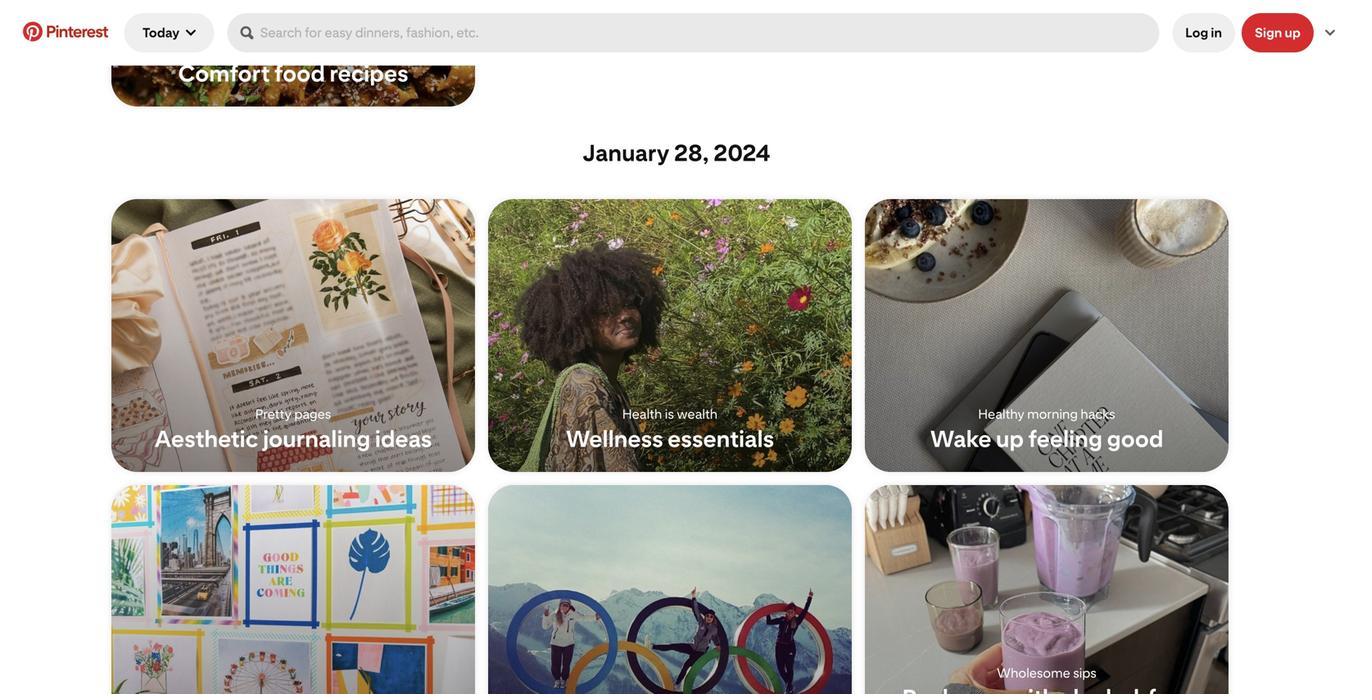 Task type: vqa. For each thing, say whether or not it's contained in the screenshot.
SIPS
yes



Task type: locate. For each thing, give the bounding box(es) containing it.
the
[[281, 41, 300, 57]]

1 vertical spatial up
[[996, 425, 1024, 452]]

sign up
[[1255, 25, 1301, 41]]

2024
[[714, 139, 770, 166]]

wholesome
[[997, 665, 1071, 681]]

up
[[1285, 25, 1301, 41], [996, 425, 1024, 452]]

january 28, 2024
[[583, 139, 770, 166]]

up down healthy
[[996, 425, 1024, 452]]

food
[[274, 60, 325, 87]]

wealth
[[677, 406, 718, 422]]

pages
[[294, 406, 331, 422]]

pinterest button
[[13, 22, 118, 44]]

28,
[[674, 139, 709, 166]]

log in button
[[1173, 13, 1236, 52]]

good
[[1107, 425, 1164, 452]]

log in
[[1186, 25, 1223, 41]]

up right sign
[[1285, 25, 1301, 41]]

0 horizontal spatial up
[[996, 425, 1024, 452]]

hacks
[[1081, 406, 1116, 422]]

essentials
[[668, 425, 774, 452]]

comfort
[[178, 60, 270, 87]]

feeling
[[1029, 425, 1103, 452]]

up inside "button"
[[1285, 25, 1301, 41]]

sign up button
[[1242, 13, 1314, 52]]

pretty
[[255, 406, 292, 422]]

ideas
[[375, 425, 432, 452]]

recipes
[[330, 60, 409, 87]]

wellness
[[566, 425, 663, 452]]

pinterest image
[[23, 22, 43, 41]]

pinterest
[[46, 22, 108, 41]]

sign
[[1255, 25, 1283, 41]]

in
[[1211, 25, 1223, 41]]

1 horizontal spatial up
[[1285, 25, 1301, 41]]

healthy
[[979, 406, 1025, 422]]

search icon image
[[241, 26, 254, 39]]

savor
[[243, 41, 278, 57]]

wholesome sips
[[997, 665, 1097, 681]]

0 vertical spatial up
[[1285, 25, 1301, 41]]



Task type: describe. For each thing, give the bounding box(es) containing it.
is
[[665, 406, 674, 422]]

wake
[[930, 425, 992, 452]]

sips
[[1074, 665, 1097, 681]]

morning
[[1028, 406, 1078, 422]]

log
[[1186, 25, 1209, 41]]

today
[[143, 25, 180, 41]]

today button
[[124, 13, 214, 52]]

Search text field
[[260, 13, 1153, 52]]

january
[[583, 139, 670, 166]]

flavors
[[303, 41, 343, 57]]

up inside healthy morning hacks wake up feeling good
[[996, 425, 1024, 452]]

health is wealth wellness essentials
[[566, 406, 774, 452]]

wholesome sips link
[[865, 485, 1229, 694]]

health
[[623, 406, 662, 422]]

journaling
[[263, 425, 371, 452]]

pretty pages aesthetic journaling ideas
[[155, 406, 432, 452]]

pinterest link
[[13, 22, 118, 41]]

healthy morning hacks wake up feeling good
[[930, 406, 1164, 452]]

savor the flavors comfort food recipes
[[178, 41, 409, 87]]

aesthetic
[[155, 425, 258, 452]]



